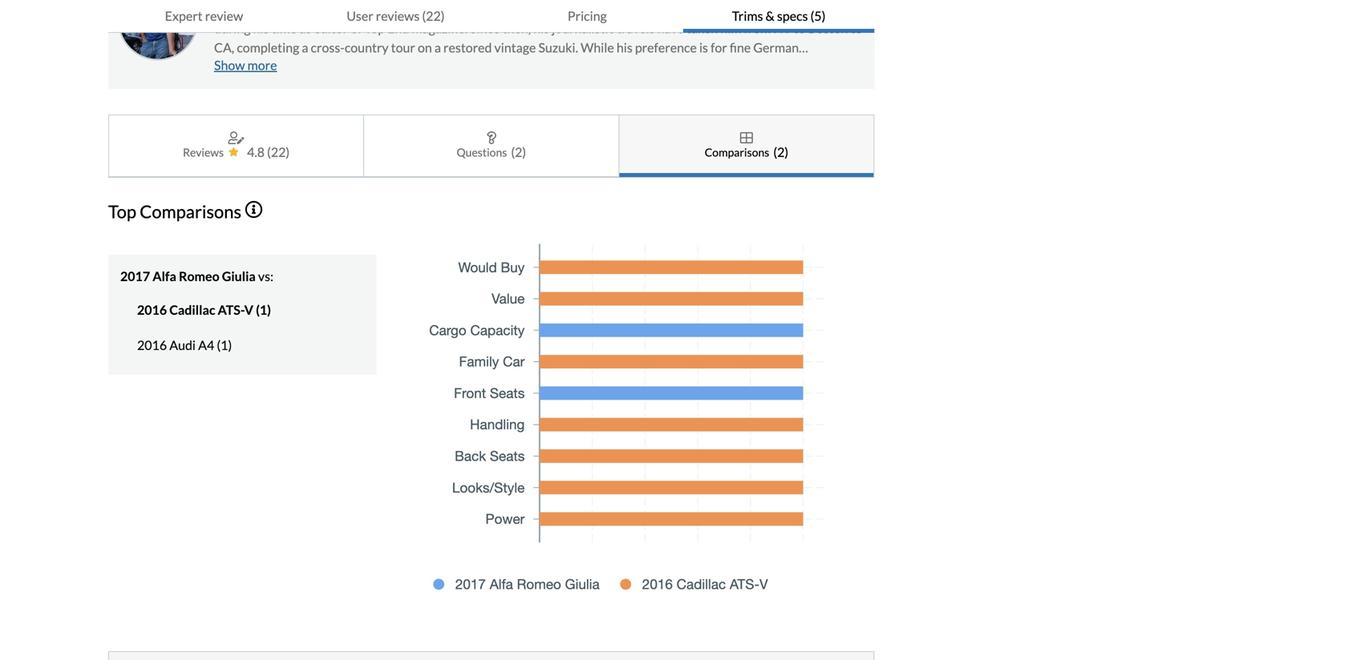 Task type: vqa. For each thing, say whether or not it's contained in the screenshot.
afford
yes



Task type: locate. For each thing, give the bounding box(es) containing it.
(22)
[[422, 8, 445, 24], [267, 144, 290, 160]]

(2)
[[511, 144, 526, 160], [773, 144, 788, 160]]

editor
[[314, 21, 348, 36]]

the
[[695, 1, 713, 17], [316, 59, 335, 75], [402, 78, 421, 94], [516, 78, 535, 94]]

tour
[[391, 40, 415, 55]]

afford
[[495, 59, 530, 75]]

1 tab list from the top
[[108, 0, 875, 33]]

races
[[336, 78, 366, 94]]

1 vertical spatial top
[[108, 201, 136, 222]]

1 2016 from the top
[[137, 302, 167, 318]]

contributor
[[283, 1, 348, 17]]

completing
[[237, 40, 299, 55]]

1 horizontal spatial a
[[434, 40, 441, 55]]

1 horizontal spatial to
[[851, 21, 862, 36]]

1 (2) from the left
[[511, 144, 526, 160]]

0 horizontal spatial top
[[108, 201, 136, 222]]

2016 cadillac ats-v (1)
[[137, 302, 271, 318]]

to right boston
[[851, 21, 862, 36]]

(1)
[[256, 302, 271, 318], [217, 338, 232, 353]]

1 horizontal spatial of
[[590, 78, 601, 94]]

0 horizontal spatial (1)
[[217, 338, 232, 353]]

(1) right a4
[[217, 338, 232, 353]]

comparisons count element
[[773, 143, 788, 162]]

1 vertical spatial (1)
[[217, 338, 232, 353]]

fine
[[730, 40, 751, 55]]

tab list up restored
[[108, 0, 875, 33]]

from
[[744, 21, 771, 36]]

1 vertical spatial comparisons
[[140, 201, 241, 222]]

(1) right the v
[[256, 302, 271, 318]]

latest
[[668, 78, 699, 94]]

1 vertical spatial tab list
[[108, 115, 875, 178]]

0 vertical spatial tab list
[[108, 0, 875, 33]]

questions
[[457, 146, 507, 159]]

comparisons down reviews
[[140, 201, 241, 222]]

a down as
[[302, 40, 308, 55]]

impromptu
[[789, 59, 852, 75]]

questions count element
[[511, 143, 526, 162]]

0 horizontal spatial to
[[794, 21, 806, 36]]

(22) right 4.8
[[267, 144, 290, 160]]

first
[[558, 59, 581, 75]]

0 vertical spatial (22)
[[422, 8, 445, 24]]

comparisons inside comparisons (2)
[[705, 146, 769, 159]]

- left "and"
[[286, 59, 290, 75]]

so
[[448, 59, 460, 75]]

1 vertical spatial 2016
[[137, 338, 167, 353]]

-
[[751, 1, 756, 17], [286, 59, 290, 75], [533, 59, 537, 75]]

ny
[[773, 21, 791, 36]]

about
[[606, 1, 639, 17]]

(2) right question image
[[511, 144, 526, 160]]

boston
[[808, 21, 848, 36]]

(2) for questions (2)
[[511, 144, 526, 160]]

michael
[[416, 1, 461, 17]]

to
[[794, 21, 806, 36], [851, 21, 862, 36]]

1 horizontal spatial (22)
[[422, 8, 445, 24]]

1 a from the left
[[302, 40, 308, 55]]

top up 2017 on the top left of the page
[[108, 201, 136, 222]]

vs:
[[258, 269, 273, 284]]

(2) for comparisons (2)
[[773, 144, 788, 160]]

a
[[302, 40, 308, 55], [434, 40, 441, 55]]

- right afford
[[533, 59, 537, 75]]

2 2016 from the top
[[137, 338, 167, 353]]

of down since
[[351, 21, 362, 36]]

a right on
[[434, 40, 441, 55]]

and
[[293, 59, 314, 75]]

the up taken
[[695, 1, 713, 17]]

tab list
[[108, 0, 875, 33], [108, 115, 875, 178]]

user
[[347, 8, 373, 24]]

0 horizontal spatial (2)
[[511, 144, 526, 160]]

reviews count element
[[267, 143, 290, 162]]

2 (2) from the left
[[773, 144, 788, 160]]

0 vertical spatial top
[[364, 21, 385, 36]]

of
[[351, 21, 362, 36], [590, 78, 601, 94]]

travels
[[617, 21, 655, 36]]

2 tab list from the top
[[108, 115, 875, 178]]

since
[[350, 1, 379, 17]]

1 horizontal spatial comparisons
[[705, 146, 769, 159]]

0 horizontal spatial a
[[302, 40, 308, 55]]

show more button
[[214, 57, 277, 73]]

to right ny
[[794, 21, 806, 36]]

0 horizontal spatial of
[[351, 21, 362, 36]]

magazine.
[[412, 21, 468, 36]]

info circle image
[[245, 201, 262, 219]]

him
[[720, 21, 741, 36]]

during
[[214, 21, 251, 36]]

0 horizontal spatial comparisons
[[140, 201, 241, 222]]

his up completing
[[253, 21, 269, 36]]

(2) right th large icon
[[773, 144, 788, 160]]

tab list down highway,
[[108, 115, 875, 178]]

2016 for 2016 cadillac ats-v (1)
[[137, 302, 167, 318]]

ats-
[[218, 302, 244, 318]]

top up country
[[364, 21, 385, 36]]

0 vertical spatial of
[[351, 21, 362, 36]]

1 vertical spatial of
[[590, 78, 601, 94]]

1 horizontal spatial (2)
[[773, 144, 788, 160]]

0 vertical spatial 2016
[[137, 302, 167, 318]]

0 vertical spatial comparisons
[[705, 146, 769, 159]]

review
[[205, 8, 243, 24]]

2016
[[137, 302, 167, 318], [137, 338, 167, 353]]

2016 down alfa
[[137, 302, 167, 318]]

giulia
[[222, 269, 256, 284]]

journalistic
[[552, 21, 614, 36]]

on
[[418, 40, 432, 55]]

center
[[708, 59, 744, 75]]

romeo
[[179, 269, 219, 284]]

4.8
[[247, 144, 265, 160]]

- left &
[[751, 1, 756, 17]]

comparisons down th large icon
[[705, 146, 769, 159]]

comparisons
[[705, 146, 769, 159], [140, 201, 241, 222]]

2016 left audi
[[137, 338, 167, 353]]

of down automobile
[[590, 78, 601, 94]]

1 to from the left
[[794, 21, 806, 36]]

extra
[[337, 59, 366, 75]]

2 to from the left
[[851, 21, 862, 36]]

cars
[[641, 1, 665, 17]]

specs
[[777, 8, 808, 24]]

pricing tab
[[491, 0, 683, 33]]

michael perkins automotive journalist image
[[118, 0, 198, 61]]

leg
[[369, 59, 385, 75]]

started
[[463, 1, 504, 17]]

0 vertical spatial (1)
[[256, 302, 271, 318]]

show
[[214, 57, 245, 73]]

as
[[299, 21, 311, 36]]

room
[[388, 59, 418, 75]]

1 vertical spatial (22)
[[267, 144, 290, 160]]

(22) inside tab
[[422, 8, 445, 24]]

writing
[[564, 1, 604, 17]]

down
[[369, 78, 400, 94]]

end
[[387, 21, 409, 36]]

(22) up on
[[422, 8, 445, 24]]

mustang
[[214, 78, 264, 94]]

his left the first
[[539, 59, 555, 75]]

1 horizontal spatial top
[[364, 21, 385, 36]]

automobile
[[583, 59, 647, 75]]



Task type: describe. For each thing, give the bounding box(es) containing it.
suzuki.
[[538, 40, 578, 55]]

show more
[[214, 57, 277, 73]]

is
[[699, 40, 708, 55]]

they
[[420, 59, 445, 75]]

more
[[247, 57, 277, 73]]

0 horizontal spatial -
[[286, 59, 290, 75]]

th large image
[[740, 132, 753, 144]]

a4
[[198, 338, 214, 353]]

the down room
[[402, 78, 421, 94]]

user edit image
[[228, 132, 244, 144]]

alfa
[[153, 269, 176, 284]]

for
[[711, 40, 727, 55]]

comparisons (2)
[[705, 144, 788, 160]]

expert review
[[165, 8, 243, 24]]

expert review tab
[[108, 0, 300, 33]]

restored
[[443, 40, 492, 55]]

2 horizontal spatial -
[[751, 1, 756, 17]]

then,
[[502, 21, 531, 36]]

winning
[[758, 1, 803, 17]]

with
[[667, 1, 692, 17]]

2016 audi a4 (1)
[[137, 338, 232, 353]]

trims & specs (5) tab
[[683, 0, 875, 33]]

his up automobile
[[617, 40, 633, 55]]

trims
[[732, 8, 763, 24]]

0 horizontal spatial (22)
[[267, 144, 290, 160]]

2016 for 2016 audi a4 (1)
[[137, 338, 167, 353]]

corvette
[[283, 78, 334, 94]]

&
[[766, 8, 775, 24]]

top comparisons
[[108, 201, 241, 222]]

the down 'cross-'
[[316, 59, 335, 75]]

since
[[470, 21, 500, 36]]

scca
[[716, 1, 749, 17]]

often
[[463, 59, 493, 75]]

tab list containing 4.8
[[108, 115, 875, 178]]

reviews
[[183, 146, 224, 159]]

vs.
[[266, 78, 281, 94]]

cross-
[[311, 40, 345, 55]]

top inside "a cargurus contributor since 2008, michael started his career writing about cars with the scca - winning awards during his time as editor of top end magazine. since then, his journalistic travels have taken him from ny to boston to ca, completing a cross-country tour on a restored vintage suzuki. while his preference is for fine german automobiles - and the extra leg room they so often afford - his first automobile memories center around impromptu mustang vs. corvette races down the local highway, in the backseat of his father's latest acquisition."
[[364, 21, 385, 36]]

pricing
[[568, 8, 607, 24]]

ca,
[[214, 40, 234, 55]]

cadillac
[[169, 302, 215, 318]]

question image
[[487, 132, 496, 144]]

4.8 (22)
[[247, 144, 290, 160]]

audi
[[169, 338, 196, 353]]

backseat
[[537, 78, 587, 94]]

automobiles
[[214, 59, 283, 75]]

v
[[244, 302, 253, 318]]

the right the in
[[516, 78, 535, 94]]

his down automobile
[[604, 78, 620, 94]]

2 a from the left
[[434, 40, 441, 55]]

in
[[503, 78, 514, 94]]

(5)
[[810, 8, 826, 24]]

career
[[525, 1, 561, 17]]

user reviews (22) tab
[[300, 0, 491, 33]]

country
[[345, 40, 389, 55]]

awards
[[805, 1, 846, 17]]

cargurus
[[225, 1, 280, 17]]

reviews
[[376, 8, 420, 24]]

questions (2)
[[457, 144, 526, 160]]

memories
[[649, 59, 705, 75]]

his up then,
[[507, 1, 523, 17]]

taken
[[686, 21, 718, 36]]

time
[[271, 21, 297, 36]]

1 horizontal spatial -
[[533, 59, 537, 75]]

highway,
[[452, 78, 501, 94]]

preference
[[635, 40, 697, 55]]

expert
[[165, 8, 203, 24]]

acquisition.
[[702, 78, 766, 94]]

2017
[[120, 269, 150, 284]]

a
[[214, 1, 223, 17]]

german
[[753, 40, 799, 55]]

tab list containing expert review
[[108, 0, 875, 33]]

a cargurus contributor since 2008, michael started his career writing about cars with the scca - winning awards during his time as editor of top end magazine. since then, his journalistic travels have taken him from ny to boston to ca, completing a cross-country tour on a restored vintage suzuki. while his preference is for fine german automobiles - and the extra leg room they so often afford - his first automobile memories center around impromptu mustang vs. corvette races down the local highway, in the backseat of his father's latest acquisition.
[[214, 1, 862, 94]]

have
[[657, 21, 684, 36]]

his down career
[[533, 21, 549, 36]]

local
[[423, 78, 450, 94]]

father's
[[622, 78, 665, 94]]

1 horizontal spatial (1)
[[256, 302, 271, 318]]

user reviews (22)
[[347, 8, 445, 24]]

2008,
[[381, 1, 414, 17]]

around
[[747, 59, 787, 75]]

vintage
[[494, 40, 536, 55]]

while
[[581, 40, 614, 55]]



